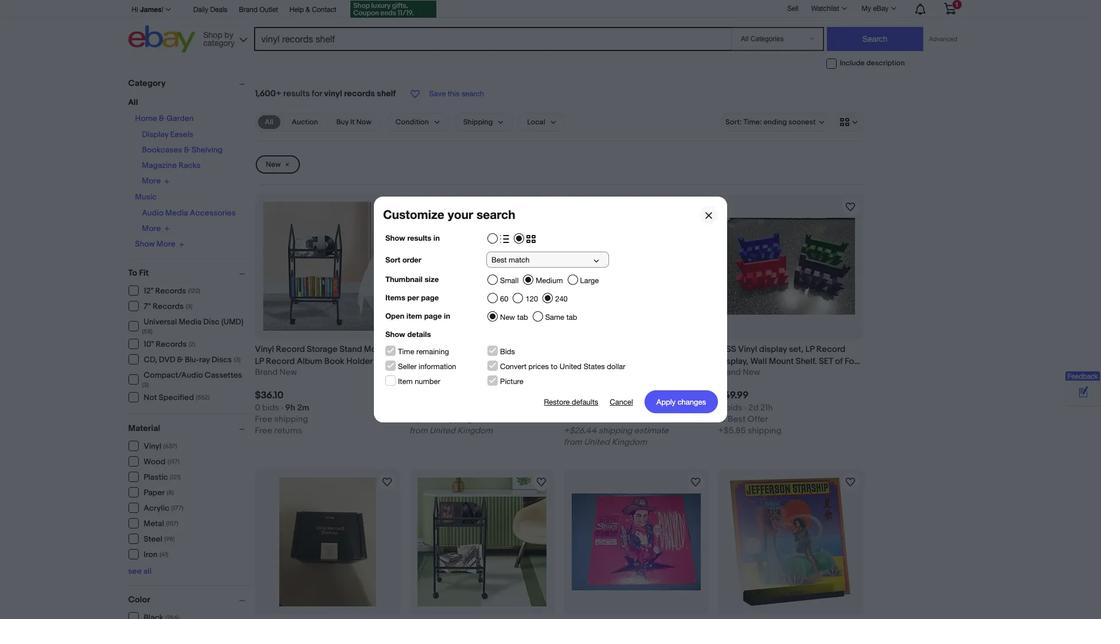 Task type: vqa. For each thing, say whether or not it's contained in the screenshot.
Mount
yes



Task type: describe. For each thing, give the bounding box(es) containing it.
kiss vinyl display set, lp record display, wall mount shelf. set of four wow !! link
[[718, 344, 864, 379]]

media for universal
[[179, 317, 202, 327]]

· for $36.10
[[281, 403, 283, 414]]

1 more button from the top
[[142, 176, 170, 186]]

1 free from the top
[[255, 414, 272, 425]]

save this search button
[[403, 84, 488, 104]]

ebay
[[873, 5, 889, 13]]

outlet
[[260, 6, 278, 14]]

to fit button
[[128, 268, 250, 279]]

my ebay link
[[856, 2, 902, 15]]

records for 12" records
[[155, 286, 186, 296]]

page for item
[[424, 312, 442, 321]]

brand inside mighty fire - love on the shelf - northern soul  - 7'' - listen!!! brand new
[[409, 367, 432, 378]]

more inside "show more" button
[[157, 239, 175, 249]]

holder
[[347, 356, 373, 367]]

home & garden
[[135, 114, 194, 123]]

new left dollar
[[589, 367, 606, 378]]

mighty fire - love on the shelf - northern soul  - 7'' - listen!!! heading
[[409, 344, 540, 367]]

material button
[[128, 423, 250, 434]]

time remaining
[[398, 348, 449, 356]]

account navigation
[[128, 0, 965, 20]]

media for audio
[[165, 208, 188, 218]]

paper (8)
[[144, 488, 174, 498]]

fairport convention meet on the ledge the collection vinyl lp (released 2019)
[[564, 344, 706, 379]]

vinyl record storage stand mobile lp record album book holder shelf display rack image
[[263, 202, 392, 331]]

metal (107)
[[144, 519, 178, 529]]

music link
[[135, 192, 157, 202]]

results inside customize your search dialog
[[407, 233, 432, 243]]

10"
[[144, 340, 154, 349]]

cancel
[[610, 398, 633, 406]]

acrylic (177)
[[144, 504, 184, 513]]

tab for same tab
[[567, 313, 577, 322]]

compact/audio
[[144, 370, 203, 380]]

shipping inside $21.14 0 bids · 1d 23h or best offer +$26.44 shipping estimate from united kingdom
[[599, 426, 633, 437]]

mighty fire - love on the shelf -  northern soul  - 7'' - listen!!! image
[[418, 203, 547, 330]]

iron (41)
[[144, 550, 169, 560]]

audio
[[142, 208, 164, 218]]

fairport convention meet on the ledge the collection vinyl lp (released 2019) link
[[564, 344, 709, 379]]

(3) for 7" records
[[186, 303, 193, 310]]

help
[[290, 6, 304, 14]]

watch texas. legendary stardust cowboy paralyzed! original 60's sealed ledge 001 rock image
[[689, 476, 703, 490]]

watchlist
[[811, 5, 840, 13]]

details
[[407, 330, 431, 339]]

0 vertical spatial all
[[128, 98, 138, 107]]

daily
[[193, 6, 208, 14]]

2 more button from the top
[[142, 223, 170, 233]]

racks
[[179, 161, 201, 170]]

7" records (3)
[[144, 302, 193, 312]]

all inside all link
[[265, 118, 273, 127]]

show for show more
[[135, 239, 155, 249]]

records for 7" records
[[153, 302, 184, 312]]

shelf.
[[796, 356, 817, 367]]

- right fire
[[464, 344, 467, 355]]

show details
[[386, 330, 431, 339]]

united for from
[[430, 426, 456, 437]]

bids for $21.14
[[571, 403, 588, 414]]

21h
[[761, 403, 773, 414]]

2 tier rolling vinyl record stand storage rack record album book holder shelf🔥 image
[[418, 478, 547, 607]]

stand
[[340, 344, 362, 355]]

lp inside kiss vinyl display set, lp record display, wall mount shelf. set of four wow !!
[[806, 344, 815, 355]]

kingdom inside $21.14 0 bids · 1d 23h or best offer +$26.44 shipping estimate from united kingdom
[[612, 437, 647, 448]]

0 for $49.99
[[718, 403, 724, 414]]

get the coupon image
[[350, 1, 436, 18]]

include
[[840, 59, 865, 68]]

shipping inside $49.99 0 bids · 2d 21h or best offer +$5.85 shipping
[[748, 426, 782, 437]]

fairport convention meet on the ledge the collection vinyl lp (released 2019) image
[[572, 202, 701, 331]]

10" records (2)
[[144, 340, 195, 349]]

(released
[[575, 368, 614, 379]]

watch fairport convention meet on the ledge the collection vinyl lp (released 2019) image
[[689, 200, 703, 214]]

cancel button
[[610, 391, 633, 414]]

7''
[[486, 356, 494, 367]]

bids for $36.10
[[262, 403, 279, 414]]

banner containing sell
[[128, 0, 965, 56]]

home & garden link
[[135, 114, 194, 123]]

offer for $49.99
[[748, 414, 768, 425]]

search for save this search
[[462, 89, 484, 98]]

kiss vinyl display set, lp record display, wall mount shelf. set of four wow !! image
[[727, 218, 856, 315]]

$36.10 0 bids · 9h 2m free shipping free returns
[[255, 390, 309, 437]]

(637)
[[163, 443, 177, 450]]

convention
[[605, 344, 661, 355]]

1 horizontal spatial in
[[444, 312, 450, 321]]

show results in
[[386, 233, 440, 243]]

wall
[[751, 356, 767, 367]]

dvd
[[159, 355, 175, 365]]

watch kiss vinyl display set, lp record display, wall mount shelf. set of four wow !! image
[[844, 200, 857, 214]]

1 the from the left
[[564, 356, 579, 367]]

mount
[[769, 356, 794, 367]]

all
[[143, 567, 152, 576]]

sell
[[788, 4, 799, 12]]

All selected text field
[[265, 117, 273, 127]]

not specified (552)
[[144, 393, 210, 403]]

vinyl
[[324, 88, 342, 99]]

wow
[[718, 368, 741, 379]]

lp inside vinyl record storage stand mobile lp record album book holder shelf display rack
[[255, 356, 264, 367]]

northern
[[409, 356, 455, 367]]

now
[[356, 118, 371, 127]]

brand new for $49.99
[[718, 367, 760, 378]]

0 for $36.10
[[255, 403, 260, 414]]

metal
[[144, 519, 164, 529]]

9h
[[285, 403, 295, 414]]

watch mighty fire - love on the shelf -  northern soul  - 7'' - listen!!! image
[[535, 200, 548, 214]]

shelf
[[375, 356, 394, 367]]

display inside vinyl record storage stand mobile lp record album book holder shelf display rack
[[255, 368, 284, 379]]

magazine racks link
[[142, 161, 201, 170]]

kingdom inside +$8.52 shipping from united kingdom
[[457, 426, 493, 437]]

estimate
[[634, 426, 669, 437]]

of
[[835, 356, 843, 367]]

fairport convention meet on the ledge the collection vinyl lp (released 2019) heading
[[564, 344, 708, 379]]

fairport
[[564, 344, 603, 355]]

2d
[[749, 403, 759, 414]]

deals
[[210, 6, 228, 14]]

wood
[[144, 457, 166, 467]]

plastic
[[144, 473, 168, 482]]

- left 7''
[[481, 356, 484, 367]]

offer for $21.14
[[593, 414, 614, 425]]

record up the album
[[276, 344, 305, 355]]

open item page in
[[386, 312, 450, 321]]

240
[[555, 295, 568, 303]]

customize your search
[[383, 208, 516, 222]]

book
[[324, 356, 345, 367]]

magazine
[[142, 161, 177, 170]]

meet
[[663, 344, 684, 355]]

help & contact link
[[290, 4, 337, 17]]

(2)
[[189, 341, 195, 348]]

discs
[[212, 355, 232, 365]]

apply
[[657, 398, 676, 406]]

apply changes button
[[645, 391, 718, 414]]

united inside $21.14 0 bids · 1d 23h or best offer +$26.44 shipping estimate from united kingdom
[[584, 437, 610, 448]]

& inside display easels bookcases & shelving magazine racks
[[184, 145, 190, 155]]

vinyl inside kiss vinyl display set, lp record display, wall mount shelf. set of four wow !!
[[738, 344, 757, 355]]

1,600
[[255, 88, 276, 99]]

2 free from the top
[[255, 426, 272, 437]]

same
[[545, 313, 565, 322]]

120
[[526, 295, 538, 303]]

0 horizontal spatial in
[[434, 233, 440, 243]]

set
[[819, 356, 833, 367]]

the
[[501, 344, 514, 355]]

item number
[[398, 377, 440, 386]]

shelf for records
[[377, 88, 396, 99]]

bookcases
[[142, 145, 182, 155]]



Task type: locate. For each thing, give the bounding box(es) containing it.
vinyl for vinyl (637)
[[144, 442, 161, 452]]

brand new for $21.14
[[564, 367, 606, 378]]

watch vefunk vinyl record shelves image
[[380, 476, 394, 490]]

vinyl inside vinyl record storage stand mobile lp record album book holder shelf display rack
[[255, 344, 274, 355]]

records up 7" records (3)
[[155, 286, 186, 296]]

daily deals link
[[193, 4, 228, 17]]

shelving
[[192, 145, 223, 155]]

1 horizontal spatial kingdom
[[612, 437, 647, 448]]

shipping inside the $36.10 0 bids · 9h 2m free shipping free returns
[[274, 414, 308, 425]]

1 vertical spatial more button
[[142, 223, 170, 233]]

watch lp vinyl favorite record wall mounted display shelf decor (1 pack, black satin) image
[[844, 476, 857, 490]]

the up 2019)
[[610, 356, 626, 367]]

2 best from the left
[[728, 414, 746, 425]]

show more button
[[135, 239, 185, 249]]

0 inside $49.99 0 bids · 2d 21h or best offer +$5.85 shipping
[[718, 403, 724, 414]]

0 horizontal spatial ·
[[281, 403, 283, 414]]

show for show details
[[386, 330, 405, 339]]

1 horizontal spatial from
[[564, 437, 582, 448]]

1 brand new from the left
[[255, 367, 297, 378]]

2 offer from the left
[[748, 414, 768, 425]]

items per page
[[386, 293, 439, 302]]

3 · from the left
[[745, 403, 747, 414]]

page for per
[[421, 293, 439, 302]]

0 horizontal spatial display
[[142, 130, 168, 139]]

shipping down 23h
[[599, 426, 633, 437]]

or inside $49.99 0 bids · 2d 21h or best offer +$5.85 shipping
[[718, 414, 726, 425]]

tab for new tab
[[517, 313, 528, 322]]

four
[[845, 356, 862, 367]]

item
[[407, 312, 422, 321]]

· left "2d"
[[745, 403, 747, 414]]

records for 10" records
[[156, 340, 187, 349]]

2019)
[[616, 368, 636, 379]]

new inside mighty fire - love on the shelf - northern soul  - 7'' - listen!!! brand new
[[434, 367, 451, 378]]

· inside $49.99 0 bids · 2d 21h or best offer +$5.85 shipping
[[745, 403, 747, 414]]

see all button
[[128, 567, 152, 576]]

from inside +$8.52 shipping from united kingdom
[[409, 426, 428, 437]]

2 vertical spatial (3)
[[142, 381, 149, 389]]

2 horizontal spatial bids
[[726, 403, 743, 414]]

2 or from the left
[[718, 414, 726, 425]]

all link
[[258, 115, 280, 129]]

results right +
[[283, 88, 310, 99]]

1 vertical spatial lp
[[255, 356, 264, 367]]

(3) down the "(122)"
[[186, 303, 193, 310]]

1 horizontal spatial united
[[560, 363, 582, 371]]

brand new up $36.10
[[255, 367, 297, 378]]

united down the +$8.52
[[430, 426, 456, 437]]

·
[[281, 403, 283, 414], [590, 403, 592, 414], [745, 403, 747, 414]]

from inside $21.14 0 bids · 1d 23h or best offer +$26.44 shipping estimate from united kingdom
[[564, 437, 582, 448]]

search for customize your search
[[477, 208, 516, 222]]

1 vertical spatial results
[[407, 233, 432, 243]]

bids inside $49.99 0 bids · 2d 21h or best offer +$5.85 shipping
[[726, 403, 743, 414]]

tab down 120
[[517, 313, 528, 322]]

vinyl right "discs"
[[255, 344, 274, 355]]

lp right 'to'
[[564, 368, 573, 379]]

· left 9h
[[281, 403, 283, 414]]

shipping inside +$8.52 shipping from united kingdom
[[439, 414, 473, 425]]

3 brand new from the left
[[718, 367, 760, 378]]

!!
[[743, 368, 748, 379]]

+$8.52 shipping from united kingdom
[[409, 414, 493, 437]]

(58)
[[142, 328, 153, 335]]

2 horizontal spatial (3)
[[234, 356, 241, 364]]

records
[[344, 88, 375, 99]]

1 vertical spatial free
[[255, 426, 272, 437]]

1 tab from the left
[[517, 313, 528, 322]]

bids inside the $36.10 0 bids · 9h 2m free shipping free returns
[[262, 403, 279, 414]]

new right wow
[[743, 367, 760, 378]]

1 horizontal spatial the
[[610, 356, 626, 367]]

offer down "2d"
[[748, 414, 768, 425]]

united right 'to'
[[560, 363, 582, 371]]

brand new for $36.10
[[255, 367, 297, 378]]

& inside account navigation
[[306, 6, 310, 14]]

(3) up not
[[142, 381, 149, 389]]

advanced
[[929, 36, 958, 42]]

0 horizontal spatial lp
[[255, 356, 264, 367]]

0 horizontal spatial (3)
[[142, 381, 149, 389]]

bids down $36.10
[[262, 403, 279, 414]]

0 vertical spatial results
[[283, 88, 310, 99]]

1d
[[594, 403, 602, 414]]

1 horizontal spatial shelf
[[516, 344, 534, 355]]

2 vertical spatial records
[[156, 340, 187, 349]]

12"
[[144, 286, 153, 296]]

united
[[560, 363, 582, 371], [430, 426, 456, 437], [584, 437, 610, 448]]

number
[[415, 377, 440, 386]]

best inside $21.14 0 bids · 1d 23h or best offer +$26.44 shipping estimate from united kingdom
[[574, 414, 591, 425]]

0 horizontal spatial vinyl
[[144, 442, 161, 452]]

page right item
[[424, 312, 442, 321]]

0 horizontal spatial brand new
[[255, 367, 297, 378]]

0 vertical spatial records
[[155, 286, 186, 296]]

0 down $36.10
[[255, 403, 260, 414]]

· left 1d
[[590, 403, 592, 414]]

$36.10
[[255, 390, 284, 402]]

free left 'returns'
[[255, 426, 272, 437]]

1 0 from the left
[[255, 403, 260, 414]]

brand new down fairport
[[564, 367, 606, 378]]

1 vertical spatial united
[[430, 426, 456, 437]]

2 0 from the left
[[564, 403, 569, 414]]

from down +$26.44
[[564, 437, 582, 448]]

from down the +$8.52
[[409, 426, 428, 437]]

your shopping cart contains 1 item image
[[943, 3, 957, 14]]

brand outlet
[[239, 6, 278, 14]]

rack
[[285, 368, 305, 379]]

+
[[276, 88, 281, 99]]

united inside +$8.52 shipping from united kingdom
[[430, 426, 456, 437]]

all
[[128, 98, 138, 107], [265, 118, 273, 127]]

0 vertical spatial kingdom
[[457, 426, 493, 437]]

1 horizontal spatial offer
[[748, 414, 768, 425]]

brand for $49.99
[[718, 367, 741, 378]]

time
[[398, 348, 414, 356]]

more for 2nd more button from the top of the page
[[142, 224, 161, 233]]

1 · from the left
[[281, 403, 283, 414]]

1 horizontal spatial lp
[[564, 368, 573, 379]]

0 vertical spatial search
[[462, 89, 484, 98]]

vinyl up wood
[[144, 442, 161, 452]]

show more
[[135, 239, 175, 249]]

· inside $21.14 0 bids · 1d 23h or best offer +$26.44 shipping estimate from united kingdom
[[590, 403, 592, 414]]

0 horizontal spatial from
[[409, 426, 428, 437]]

buy
[[336, 118, 349, 127]]

new link
[[256, 155, 300, 174]]

media left the disc
[[179, 317, 202, 327]]

2 vertical spatial lp
[[564, 368, 573, 379]]

1 best from the left
[[574, 414, 591, 425]]

or up +$26.44
[[564, 414, 572, 425]]

buy it now link
[[330, 115, 378, 129]]

- right 7''
[[496, 356, 499, 367]]

+$26.44
[[564, 426, 597, 437]]

states
[[584, 363, 605, 371]]

feedback
[[1068, 373, 1098, 381]]

1 vertical spatial media
[[179, 317, 202, 327]]

search inside button
[[462, 89, 484, 98]]

vefunk vinyl record shelves image
[[279, 478, 376, 607]]

new up $36.10
[[280, 367, 297, 378]]

records down 12" records (122)
[[153, 302, 184, 312]]

0 horizontal spatial kingdom
[[457, 426, 493, 437]]

advanced link
[[924, 28, 964, 50]]

page right per
[[421, 293, 439, 302]]

1 horizontal spatial all
[[265, 118, 273, 127]]

0 horizontal spatial offer
[[593, 414, 614, 425]]

1 vertical spatial from
[[564, 437, 582, 448]]

results up 'order'
[[407, 233, 432, 243]]

none submit inside banner
[[827, 27, 924, 51]]

more button up show more
[[142, 223, 170, 233]]

0
[[255, 403, 260, 414], [564, 403, 569, 414], [718, 403, 724, 414]]

new
[[266, 160, 281, 169], [500, 313, 515, 322], [280, 367, 297, 378], [434, 367, 451, 378], [589, 367, 606, 378], [743, 367, 760, 378]]

vinyl for vinyl record storage stand mobile lp record album book holder shelf display rack
[[255, 344, 274, 355]]

0 vertical spatial lp
[[806, 344, 815, 355]]

· inside the $36.10 0 bids · 9h 2m free shipping free returns
[[281, 403, 283, 414]]

(8)
[[167, 489, 174, 497]]

1 horizontal spatial bids
[[571, 403, 588, 414]]

display easels link
[[142, 130, 194, 139]]

0 horizontal spatial the
[[564, 356, 579, 367]]

0 vertical spatial free
[[255, 414, 272, 425]]

shelf for the
[[516, 344, 534, 355]]

the down fairport
[[564, 356, 579, 367]]

show
[[386, 233, 405, 243], [135, 239, 155, 249], [386, 330, 405, 339]]

1 vertical spatial in
[[444, 312, 450, 321]]

best up +$5.85 at the bottom
[[728, 414, 746, 425]]

1 horizontal spatial 0
[[564, 403, 569, 414]]

offer inside $21.14 0 bids · 1d 23h or best offer +$26.44 shipping estimate from united kingdom
[[593, 414, 614, 425]]

12" records (122)
[[144, 286, 200, 296]]

record up set
[[817, 344, 846, 355]]

- up prices
[[536, 344, 540, 355]]

1 or from the left
[[564, 414, 572, 425]]

best
[[574, 414, 591, 425], [728, 414, 746, 425]]

free down $36.10
[[255, 414, 272, 425]]

accessories
[[190, 208, 236, 218]]

sell link
[[782, 4, 804, 12]]

information
[[419, 363, 456, 371]]

brand inside account navigation
[[239, 6, 258, 14]]

1 vertical spatial all
[[265, 118, 273, 127]]

0 horizontal spatial united
[[430, 426, 456, 437]]

2 horizontal spatial lp
[[806, 344, 815, 355]]

2 the from the left
[[610, 356, 626, 367]]

collection
[[627, 356, 680, 367]]

0 vertical spatial in
[[434, 233, 440, 243]]

open
[[386, 312, 405, 321]]

1 vertical spatial records
[[153, 302, 184, 312]]

bids down $49.99
[[726, 403, 743, 414]]

(3)
[[186, 303, 193, 310], [234, 356, 241, 364], [142, 381, 149, 389]]

for
[[312, 88, 322, 99]]

1 horizontal spatial tab
[[567, 313, 577, 322]]

1 vertical spatial display
[[255, 368, 284, 379]]

more for first more button from the top of the page
[[142, 176, 161, 186]]

vinyl
[[682, 356, 706, 367]]

brand outlet link
[[239, 4, 278, 17]]

medium
[[536, 277, 563, 285]]

best inside $49.99 0 bids · 2d 21h or best offer +$5.85 shipping
[[728, 414, 746, 425]]

0 down $49.99
[[718, 403, 724, 414]]

(3) inside 'compact/audio cassettes (3)'
[[142, 381, 149, 389]]

1 vertical spatial more
[[142, 224, 161, 233]]

texas. legendary stardust cowboy paralyzed! original 60's sealed ledge 001 rock image
[[572, 494, 701, 591]]

1 vertical spatial search
[[477, 208, 516, 222]]

0 vertical spatial more
[[142, 176, 161, 186]]

1 vertical spatial page
[[424, 312, 442, 321]]

0 vertical spatial shelf
[[377, 88, 396, 99]]

2 · from the left
[[590, 403, 592, 414]]

best up +$26.44
[[574, 414, 591, 425]]

material
[[128, 423, 160, 434]]

2 horizontal spatial united
[[584, 437, 610, 448]]

display inside display easels bookcases & shelving magazine racks
[[142, 130, 168, 139]]

(3) for compact/audio cassettes
[[142, 381, 149, 389]]

1 bids from the left
[[262, 403, 279, 414]]

bids down $21.14
[[571, 403, 588, 414]]

shipping down 9h
[[274, 414, 308, 425]]

all up home
[[128, 98, 138, 107]]

new inside new link
[[266, 160, 281, 169]]

brand for $36.10
[[255, 367, 278, 378]]

1 horizontal spatial results
[[407, 233, 432, 243]]

all down the 1,600
[[265, 118, 273, 127]]

2 horizontal spatial 0
[[718, 403, 724, 414]]

best for $21.14
[[574, 414, 591, 425]]

lp up $36.10
[[255, 356, 264, 367]]

mobile
[[364, 344, 391, 355]]

shelf up the listen!!!
[[516, 344, 534, 355]]

vinyl record storage stand mobile lp record album book holder shelf display rack heading
[[255, 344, 398, 379]]

shipping right the +$8.52
[[439, 414, 473, 425]]

0 inside $21.14 0 bids · 1d 23h or best offer +$26.44 shipping estimate from united kingdom
[[564, 403, 569, 414]]

seller information
[[398, 363, 456, 371]]

0 horizontal spatial 0
[[255, 403, 260, 414]]

kingdom
[[457, 426, 493, 437], [612, 437, 647, 448]]

bids for $49.99
[[726, 403, 743, 414]]

shipping down 21h
[[748, 426, 782, 437]]

0 horizontal spatial best
[[574, 414, 591, 425]]

1 vertical spatial kingdom
[[612, 437, 647, 448]]

0 down $21.14
[[564, 403, 569, 414]]

shelf right the 'records'
[[377, 88, 396, 99]]

size
[[425, 275, 439, 284]]

lp up shelf.
[[806, 344, 815, 355]]

brand
[[239, 6, 258, 14], [255, 367, 278, 378], [409, 367, 432, 378], [564, 367, 587, 378], [718, 367, 741, 378]]

media right audio
[[165, 208, 188, 218]]

display up bookcases
[[142, 130, 168, 139]]

more
[[142, 176, 161, 186], [142, 224, 161, 233], [157, 239, 175, 249]]

0 inside the $36.10 0 bids · 9h 2m free shipping free returns
[[255, 403, 260, 414]]

vinyl up the wall
[[738, 344, 757, 355]]

contact
[[312, 6, 337, 14]]

(552)
[[196, 394, 210, 402]]

1 horizontal spatial brand new
[[564, 367, 606, 378]]

easels
[[170, 130, 194, 139]]

2 vertical spatial united
[[584, 437, 610, 448]]

thumbnail size
[[386, 275, 439, 284]]

paper
[[144, 488, 165, 498]]

to
[[551, 363, 558, 371]]

display up $36.10
[[255, 368, 284, 379]]

search right your
[[477, 208, 516, 222]]

in right item
[[444, 312, 450, 321]]

new down '60' on the left of the page
[[500, 313, 515, 322]]

new inside customize your search dialog
[[500, 313, 515, 322]]

in down customize your search at the left top of the page
[[434, 233, 440, 243]]

cd,
[[144, 355, 157, 365]]

new down all text box
[[266, 160, 281, 169]]

0 horizontal spatial all
[[128, 98, 138, 107]]

dollar
[[607, 363, 626, 371]]

record up rack
[[266, 356, 295, 367]]

tab right same
[[567, 313, 577, 322]]

1 horizontal spatial or
[[718, 414, 726, 425]]

& right home
[[159, 114, 165, 123]]

0 vertical spatial united
[[560, 363, 582, 371]]

offer inside $49.99 0 bids · 2d 21h or best offer +$5.85 shipping
[[748, 414, 768, 425]]

0 vertical spatial more button
[[142, 176, 170, 186]]

0 for $21.14
[[564, 403, 569, 414]]

(3) inside 7" records (3)
[[186, 303, 193, 310]]

0 horizontal spatial shelf
[[377, 88, 396, 99]]

best for $49.99
[[728, 414, 746, 425]]

1 vertical spatial shelf
[[516, 344, 534, 355]]

show up fit
[[135, 239, 155, 249]]

2 brand new from the left
[[564, 367, 606, 378]]

1 vertical spatial (3)
[[234, 356, 241, 364]]

& right help
[[306, 6, 310, 14]]

customize your search dialog
[[0, 0, 1102, 620]]

banner
[[128, 0, 965, 56]]

brand new up $49.99
[[718, 367, 760, 378]]

0 vertical spatial (3)
[[186, 303, 193, 310]]

shelf inside mighty fire - love on the shelf - northern soul  - 7'' - listen!!! brand new
[[516, 344, 534, 355]]

(3) inside cd, dvd & blu-ray discs (3)
[[234, 356, 241, 364]]

2 horizontal spatial ·
[[745, 403, 747, 414]]

buy it now
[[336, 118, 371, 127]]

2 vertical spatial more
[[157, 239, 175, 249]]

1 horizontal spatial best
[[728, 414, 746, 425]]

show down open
[[386, 330, 405, 339]]

media inside universal media disc (umd) (58)
[[179, 317, 202, 327]]

0 horizontal spatial bids
[[262, 403, 279, 414]]

prices
[[529, 363, 549, 371]]

offer down 1d
[[593, 414, 614, 425]]

None submit
[[827, 27, 924, 51]]

watch  2 tier rolling vinyl record stand storage rack record album book holder shelf🔥 image
[[535, 476, 548, 490]]

1 horizontal spatial ·
[[590, 403, 592, 414]]

· for $49.99
[[745, 403, 747, 414]]

watch vinyl record storage stand mobile lp record album book holder shelf display rack image
[[380, 200, 394, 214]]

3 bids from the left
[[726, 403, 743, 414]]

or up +$5.85 at the bottom
[[718, 414, 726, 425]]

· for $21.14
[[590, 403, 592, 414]]

united down +$26.44
[[584, 437, 610, 448]]

& up racks
[[184, 145, 190, 155]]

0 horizontal spatial results
[[283, 88, 310, 99]]

brand for $21.14
[[564, 367, 587, 378]]

1 horizontal spatial vinyl
[[255, 344, 274, 355]]

0 horizontal spatial tab
[[517, 313, 528, 322]]

3 0 from the left
[[718, 403, 724, 414]]

(3) right "discs"
[[234, 356, 241, 364]]

show for show results in
[[386, 233, 405, 243]]

records up dvd
[[156, 340, 187, 349]]

1 horizontal spatial display
[[255, 368, 284, 379]]

0 vertical spatial display
[[142, 130, 168, 139]]

or
[[564, 414, 572, 425], [718, 414, 726, 425]]

audio media accessories link
[[142, 208, 236, 218]]

more button down 'magazine' at top
[[142, 176, 170, 186]]

0 vertical spatial from
[[409, 426, 428, 437]]

1 horizontal spatial (3)
[[186, 303, 193, 310]]

kiss vinyl display set, lp record display, wall mount shelf. set of four wow !! heading
[[718, 344, 862, 379]]

show inside button
[[135, 239, 155, 249]]

united for to
[[560, 363, 582, 371]]

steel (98)
[[144, 535, 175, 544]]

lp vinyl favorite record wall mounted display shelf decor (1 pack, black satin) image
[[727, 478, 856, 607]]

show up sort
[[386, 233, 405, 243]]

united inside customize your search dialog
[[560, 363, 582, 371]]

2 bids from the left
[[571, 403, 588, 414]]

listen!!!
[[501, 356, 536, 367]]

lp inside fairport convention meet on the ledge the collection vinyl lp (released 2019)
[[564, 368, 573, 379]]

23h
[[604, 403, 619, 414]]

per
[[407, 293, 419, 302]]

1 offer from the left
[[593, 414, 614, 425]]

search inside dialog
[[477, 208, 516, 222]]

2 horizontal spatial vinyl
[[738, 344, 757, 355]]

2 horizontal spatial brand new
[[718, 367, 760, 378]]

& left the blu-
[[177, 355, 183, 365]]

steel
[[144, 535, 162, 544]]

or for $21.14
[[564, 414, 572, 425]]

0 vertical spatial page
[[421, 293, 439, 302]]

or inside $21.14 0 bids · 1d 23h or best offer +$26.44 shipping estimate from united kingdom
[[564, 414, 572, 425]]

0 horizontal spatial or
[[564, 414, 572, 425]]

or for $49.99
[[718, 414, 726, 425]]

new down remaining
[[434, 367, 451, 378]]

category button
[[128, 78, 250, 89]]

2 tab from the left
[[567, 313, 577, 322]]

see
[[128, 567, 142, 576]]

search right this
[[462, 89, 484, 98]]

record inside kiss vinyl display set, lp record display, wall mount shelf. set of four wow !!
[[817, 344, 846, 355]]

0 vertical spatial media
[[165, 208, 188, 218]]

vinyl (637)
[[144, 442, 177, 452]]

bids inside $21.14 0 bids · 1d 23h or best offer +$26.44 shipping estimate from united kingdom
[[571, 403, 588, 414]]

kiss vinyl display set, lp record display, wall mount shelf. set of four wow !!
[[718, 344, 862, 379]]



